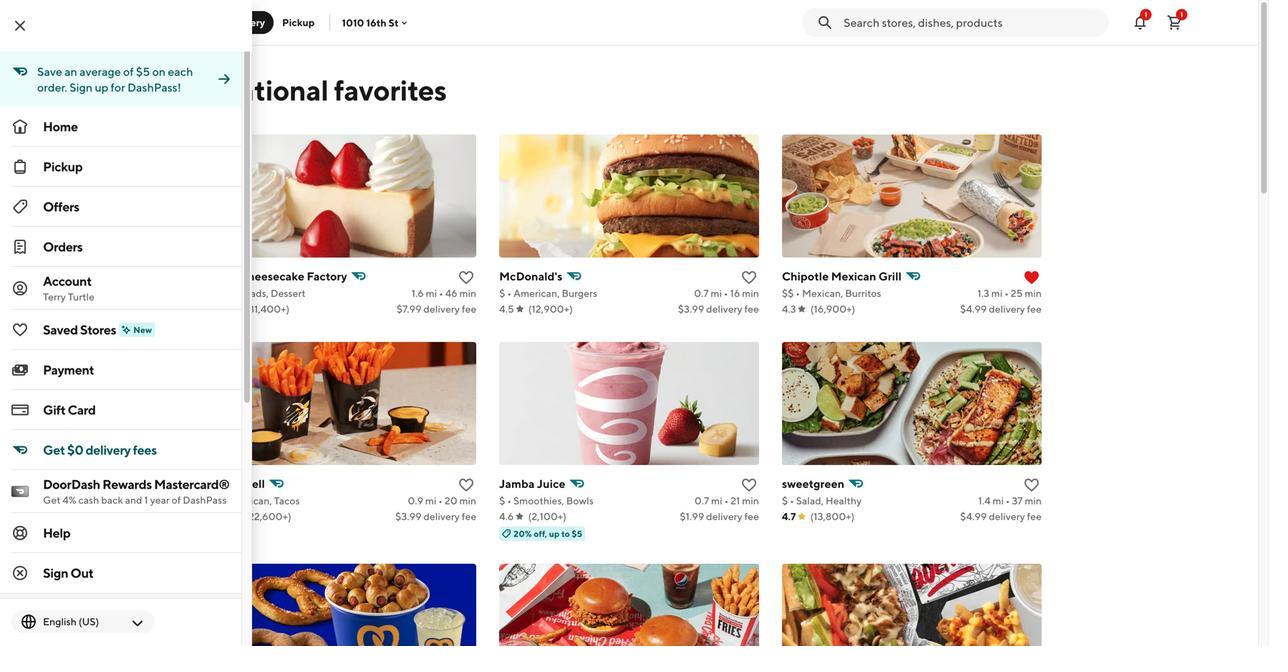 Task type: describe. For each thing, give the bounding box(es) containing it.
• left 16
[[724, 288, 728, 299]]

taco
[[217, 477, 242, 491]]

pickup inside button
[[282, 16, 315, 28]]

1 get from the top
[[43, 443, 65, 458]]

0.7 mi • 21 min
[[695, 495, 759, 507]]

home
[[43, 119, 78, 134]]

tacos
[[274, 495, 300, 507]]

delivery button
[[218, 11, 274, 34]]

favorites
[[334, 73, 447, 107]]

25
[[1011, 288, 1023, 299]]

• down chipotle
[[796, 288, 800, 299]]

$5 for of
[[136, 65, 150, 78]]

doordash
[[43, 477, 100, 493]]

fee for chipotle mexican grill
[[1027, 303, 1042, 315]]

$$ • mexican, burritos
[[782, 288, 881, 299]]

(31,400+)
[[245, 303, 290, 315]]

pickup link
[[0, 147, 241, 187]]

click to add this store to your saved list image for mcdonald's
[[741, 269, 758, 287]]

salad,
[[796, 495, 824, 507]]

4.3 for taco bell
[[217, 511, 231, 523]]

home link
[[0, 107, 241, 147]]

dashpass!
[[128, 81, 181, 94]]

delivery for chipotle mexican grill
[[989, 303, 1025, 315]]

1.3 mi • 25 min
[[978, 288, 1042, 299]]

account
[[43, 274, 92, 289]]

0.9
[[408, 495, 423, 507]]

of inside doordash rewards mastercard® get 4% cash back and 1 year of dashpass
[[172, 495, 181, 506]]

to
[[562, 529, 570, 539]]

terry
[[43, 291, 66, 303]]

16
[[730, 288, 740, 299]]

min for sweetgreen
[[1025, 495, 1042, 507]]

mexican, for bell
[[231, 495, 272, 507]]

sign inside save an average of $5 on each order. sign up for dashpass!
[[70, 81, 93, 94]]

(22,600+)
[[245, 511, 291, 523]]

1010
[[342, 17, 364, 28]]

new
[[133, 325, 152, 335]]

1.6
[[412, 288, 424, 299]]

20%
[[514, 529, 532, 539]]

each
[[168, 65, 193, 78]]

click to add this store to your saved list image for the cheesecake factory
[[458, 269, 475, 287]]

$7.99 delivery fee
[[397, 303, 477, 315]]

grill
[[879, 270, 902, 283]]

offers
[[43, 199, 79, 215]]

min for taco bell
[[460, 495, 477, 507]]

click to add this store to your saved list image for bell
[[458, 477, 475, 494]]

0.7 for mcdonald's
[[694, 288, 709, 299]]

0.7 for jamba juice
[[695, 495, 709, 507]]

1.3
[[978, 288, 990, 299]]

2 items, open order cart image
[[1166, 14, 1183, 31]]

save an average of $5 on each order. sign up for dashpass! link
[[0, 52, 241, 107]]

4%
[[63, 495, 76, 506]]

1 for 2 items, open order cart image
[[1181, 10, 1183, 19]]

fee for sweetgreen
[[1027, 511, 1042, 523]]

20
[[445, 495, 458, 507]]

$ • smoothies, bowls
[[499, 495, 594, 507]]

pickup button
[[274, 11, 323, 34]]

mi for taco bell
[[425, 495, 437, 507]]

min for jamba juice
[[742, 495, 759, 507]]

$7.99
[[397, 303, 422, 315]]

$4.99 for chipotle mexican grill
[[961, 303, 987, 315]]

save
[[37, 65, 62, 78]]

min for mcdonald's
[[742, 288, 759, 299]]

$ • american, burgers
[[499, 288, 597, 299]]

4.3 for the cheesecake factory
[[217, 303, 231, 315]]

offers link
[[0, 187, 241, 227]]

16th
[[366, 17, 387, 28]]

delivery
[[226, 16, 265, 28]]

min for the cheesecake factory
[[460, 288, 477, 299]]

1 inside doordash rewards mastercard® get 4% cash back and 1 year of dashpass
[[144, 495, 148, 506]]

• down 'taco'
[[225, 495, 229, 507]]

saved
[[43, 322, 78, 338]]

(2,100+)
[[528, 511, 567, 523]]

bowls
[[566, 495, 594, 507]]

1.4
[[979, 495, 991, 507]]

4.3 for chipotle mexican grill
[[782, 303, 796, 315]]

• left the 21
[[725, 495, 729, 507]]

$4.99 delivery fee for sweetgreen
[[961, 511, 1042, 523]]

1010 16th st button
[[342, 17, 410, 28]]

saved stores
[[43, 322, 116, 338]]

mexican
[[831, 270, 876, 283]]

rewards
[[102, 477, 152, 493]]

$1.99 delivery fee
[[680, 511, 759, 523]]

fees
[[133, 443, 157, 458]]

sign out
[[43, 566, 93, 581]]

healthy
[[826, 495, 862, 507]]

an
[[65, 65, 77, 78]]

american,
[[514, 288, 560, 299]]

delivery for sweetgreen
[[989, 511, 1025, 523]]

1010 16th st
[[342, 17, 399, 28]]

burritos
[[845, 288, 881, 299]]

4.5
[[499, 303, 514, 315]]

chipotle mexican grill
[[782, 270, 902, 283]]

payment
[[43, 362, 94, 378]]

20% off, up to $5
[[514, 529, 582, 539]]

delivery for jamba juice
[[706, 511, 743, 523]]



Task type: vqa. For each thing, say whether or not it's contained in the screenshot.
min
yes



Task type: locate. For each thing, give the bounding box(es) containing it.
0 vertical spatial sign
[[70, 81, 93, 94]]

delivery down 1.6 mi • 46 min
[[424, 303, 460, 315]]

0 horizontal spatial up
[[95, 81, 108, 94]]

up
[[95, 81, 108, 94], [549, 529, 560, 539]]

card
[[68, 403, 96, 418]]

0 horizontal spatial 1
[[144, 495, 148, 506]]

for
[[111, 81, 125, 94]]

0 vertical spatial $3.99 delivery fee
[[678, 303, 759, 315]]

$
[[499, 288, 505, 299], [217, 495, 223, 507], [499, 495, 505, 507], [782, 495, 788, 507]]

dashpass
[[183, 495, 227, 506]]

the
[[217, 270, 237, 283]]

get left $0
[[43, 443, 65, 458]]

sign down an
[[70, 81, 93, 94]]

get $0 delivery fees
[[43, 443, 157, 458]]

national
[[217, 73, 328, 107]]

0 vertical spatial pickup
[[282, 16, 315, 28]]

4.3 down the
[[217, 303, 231, 315]]

2 click to add this store to your saved list image from the left
[[741, 269, 758, 287]]

min down click to remove this store from your saved list icon
[[1025, 288, 1042, 299]]

fee down 1.6 mi • 46 min
[[462, 303, 477, 315]]

$3.99 delivery fee for mcdonald's
[[678, 303, 759, 315]]

delivery right $0
[[86, 443, 131, 458]]

1 vertical spatial up
[[549, 529, 560, 539]]

0 horizontal spatial click to add this store to your saved list image
[[458, 269, 475, 287]]

1 vertical spatial pickup
[[43, 159, 83, 174]]

1 for notification bell image
[[1145, 10, 1148, 19]]

•
[[231, 288, 235, 299], [439, 288, 443, 299], [507, 288, 512, 299], [724, 288, 728, 299], [796, 288, 800, 299], [1005, 288, 1009, 299], [225, 495, 229, 507], [439, 495, 443, 507], [507, 495, 512, 507], [725, 495, 729, 507], [790, 495, 794, 507], [1006, 495, 1010, 507]]

average
[[80, 65, 121, 78]]

0.7 mi • 16 min
[[694, 288, 759, 299]]

0.7
[[694, 288, 709, 299], [695, 495, 709, 507]]

1 vertical spatial $3.99 delivery fee
[[395, 511, 477, 523]]

stores
[[80, 322, 116, 338]]

up inside save an average of $5 on each order. sign up for dashpass!
[[95, 81, 108, 94]]

$ up 4.7
[[782, 495, 788, 507]]

1 vertical spatial $5
[[572, 529, 582, 539]]

fee down 0.9 mi • 20 min
[[462, 511, 477, 523]]

save an average of $5 on each order. sign up for dashpass! status
[[0, 52, 216, 107]]

jamba
[[499, 477, 535, 491]]

1 horizontal spatial $$
[[782, 288, 794, 299]]

0 vertical spatial 0.7
[[694, 288, 709, 299]]

1 0.7 from the top
[[694, 288, 709, 299]]

1 vertical spatial $4.99 delivery fee
[[961, 511, 1042, 523]]

fee for the cheesecake factory
[[462, 303, 477, 315]]

1 click to add this store to your saved list image from the left
[[458, 269, 475, 287]]

1 horizontal spatial of
[[172, 495, 181, 506]]

up left to
[[549, 529, 560, 539]]

cash
[[78, 495, 99, 506]]

$ for mcdonald's
[[499, 288, 505, 299]]

$4.99 down 1.3
[[961, 303, 987, 315]]

$5
[[136, 65, 150, 78], [572, 529, 582, 539]]

0 horizontal spatial $3.99
[[395, 511, 422, 523]]

click to remove this store from your saved list image
[[1023, 269, 1041, 287]]

$3.99 delivery fee down 0.9 mi • 20 min
[[395, 511, 477, 523]]

2 $4.99 delivery fee from the top
[[961, 511, 1042, 523]]

fee down 0.7 mi • 16 min
[[745, 303, 759, 315]]

0 vertical spatial $3.99
[[678, 303, 704, 315]]

$3.99 down 0.7 mi • 16 min
[[678, 303, 704, 315]]

year
[[150, 495, 170, 506]]

min for chipotle mexican grill
[[1025, 288, 1042, 299]]

1 right notification bell image
[[1181, 10, 1183, 19]]

$4.99 delivery fee down 1.4 mi • 37 min
[[961, 511, 1042, 523]]

st
[[389, 17, 399, 28]]

out
[[70, 566, 93, 581]]

cheesecake
[[239, 270, 305, 283]]

$1.99
[[680, 511, 704, 523]]

0 vertical spatial of
[[123, 65, 134, 78]]

sign left out
[[43, 566, 68, 581]]

0 vertical spatial $5
[[136, 65, 150, 78]]

up down average
[[95, 81, 108, 94]]

2 click to add this store to your saved list image from the left
[[741, 477, 758, 494]]

mi up "$1.99 delivery fee"
[[711, 495, 723, 507]]

taco bell
[[217, 477, 265, 491]]

help
[[43, 526, 70, 541]]

1 horizontal spatial $5
[[572, 529, 582, 539]]

$ up the 4.6
[[499, 495, 505, 507]]

min right 46
[[460, 288, 477, 299]]

1 vertical spatial 0.7
[[695, 495, 709, 507]]

46
[[445, 288, 458, 299]]

mi for mcdonald's
[[711, 288, 722, 299]]

mi for chipotle mexican grill
[[992, 288, 1003, 299]]

min right 37 on the right bottom of page
[[1025, 495, 1042, 507]]

mcdonald's
[[499, 270, 563, 283]]

min
[[460, 288, 477, 299], [742, 288, 759, 299], [1025, 288, 1042, 299], [460, 495, 477, 507], [742, 495, 759, 507], [1025, 495, 1042, 507]]

$$ for the cheesecake factory
[[217, 288, 229, 299]]

0 vertical spatial $4.99 delivery fee
[[961, 303, 1042, 315]]

$5 left on in the top left of the page
[[136, 65, 150, 78]]

min right 20
[[460, 495, 477, 507]]

smoothies,
[[514, 495, 564, 507]]

notification bell image
[[1132, 14, 1149, 31]]

2 horizontal spatial click to add this store to your saved list image
[[1023, 477, 1041, 494]]

$4.99 delivery fee
[[961, 303, 1042, 315], [961, 511, 1042, 523]]

1 horizontal spatial click to add this store to your saved list image
[[741, 477, 758, 494]]

turtle
[[68, 291, 94, 303]]

2 get from the top
[[43, 495, 61, 506]]

$ for taco bell
[[217, 495, 223, 507]]

• up 4.5 in the left top of the page
[[507, 288, 512, 299]]

mi right 1.4
[[993, 495, 1004, 507]]

• left 46
[[439, 288, 443, 299]]

mi
[[426, 288, 437, 299], [711, 288, 722, 299], [992, 288, 1003, 299], [425, 495, 437, 507], [711, 495, 723, 507], [993, 495, 1004, 507]]

0 horizontal spatial sign
[[43, 566, 68, 581]]

delivery down 1.4 mi • 37 min
[[989, 511, 1025, 523]]

(12,900+)
[[528, 303, 573, 315]]

1 horizontal spatial 1
[[1145, 10, 1148, 19]]

delivery down 1.3 mi • 25 min
[[989, 303, 1025, 315]]

click to add this store to your saved list image up 1.4 mi • 37 min
[[1023, 477, 1041, 494]]

close image
[[11, 17, 29, 34]]

get inside doordash rewards mastercard® get 4% cash back and 1 year of dashpass
[[43, 495, 61, 506]]

juice
[[537, 477, 566, 491]]

0 horizontal spatial pickup
[[43, 159, 83, 174]]

fee for mcdonald's
[[745, 303, 759, 315]]

sign
[[70, 81, 93, 94], [43, 566, 68, 581]]

fee for taco bell
[[462, 511, 477, 523]]

mexican, down bell
[[231, 495, 272, 507]]

delivery
[[424, 303, 460, 315], [706, 303, 743, 315], [989, 303, 1025, 315], [86, 443, 131, 458], [424, 511, 460, 523], [706, 511, 743, 523], [989, 511, 1025, 523]]

min right 16
[[742, 288, 759, 299]]

$ • salad, healthy
[[782, 495, 862, 507]]

1.6 mi • 46 min
[[412, 288, 477, 299]]

1 horizontal spatial sign
[[70, 81, 93, 94]]

1 $4.99 from the top
[[961, 303, 987, 315]]

$3.99 delivery fee for taco bell
[[395, 511, 477, 523]]

salads,
[[237, 288, 269, 299]]

4.7
[[782, 511, 796, 523]]

delivery for mcdonald's
[[706, 303, 743, 315]]

$ down 'taco'
[[217, 495, 223, 507]]

$4.99 delivery fee down 1.3 mi • 25 min
[[961, 303, 1042, 315]]

2 $$ from the left
[[782, 288, 794, 299]]

(13,800+)
[[810, 511, 855, 523]]

$5 right to
[[572, 529, 582, 539]]

fee down 1.3 mi • 25 min
[[1027, 303, 1042, 315]]

0 horizontal spatial of
[[123, 65, 134, 78]]

$3.99 delivery fee down 0.7 mi • 16 min
[[678, 303, 759, 315]]

0.7 left 16
[[694, 288, 709, 299]]

$$
[[217, 288, 229, 299], [782, 288, 794, 299]]

bell
[[244, 477, 265, 491]]

pickup right delivery
[[282, 16, 315, 28]]

mi for sweetgreen
[[993, 495, 1004, 507]]

• down the
[[231, 288, 235, 299]]

delivery down 0.7 mi • 16 min
[[706, 303, 743, 315]]

1 horizontal spatial mexican,
[[802, 288, 843, 299]]

mi for jamba juice
[[711, 495, 723, 507]]

sign out link
[[0, 554, 241, 594]]

click to add this store to your saved list image for juice
[[741, 477, 758, 494]]

min right the 21
[[742, 495, 759, 507]]

0 vertical spatial get
[[43, 443, 65, 458]]

$$ for chipotle mexican grill
[[782, 288, 794, 299]]

• left 25
[[1005, 288, 1009, 299]]

1 $4.99 delivery fee from the top
[[961, 303, 1042, 315]]

gift card
[[43, 403, 96, 418]]

1 vertical spatial $4.99
[[961, 511, 987, 523]]

0 vertical spatial up
[[95, 81, 108, 94]]

delivery for taco bell
[[424, 511, 460, 523]]

burgers
[[562, 288, 597, 299]]

of right year
[[172, 495, 181, 506]]

1 vertical spatial of
[[172, 495, 181, 506]]

1 horizontal spatial pickup
[[282, 16, 315, 28]]

1 vertical spatial $3.99
[[395, 511, 422, 523]]

0 horizontal spatial $3.99 delivery fee
[[395, 511, 477, 523]]

click to add this store to your saved list image up 0.7 mi • 21 min
[[741, 477, 758, 494]]

$ up 4.5 in the left top of the page
[[499, 288, 505, 299]]

1 vertical spatial mexican,
[[231, 495, 272, 507]]

of up for
[[123, 65, 134, 78]]

click to add this store to your saved list image up 1.6 mi • 46 min
[[458, 269, 475, 287]]

account terry turtle
[[43, 274, 94, 303]]

mi left 16
[[711, 288, 722, 299]]

delivery down 0.7 mi • 21 min
[[706, 511, 743, 523]]

2 0.7 from the top
[[695, 495, 709, 507]]

help link
[[0, 514, 241, 554]]

1 button
[[1161, 8, 1189, 37]]

• left 20
[[439, 495, 443, 507]]

1 right and
[[144, 495, 148, 506]]

4.3
[[217, 303, 231, 315], [782, 303, 796, 315], [217, 511, 231, 523]]

mi right the 1.6
[[426, 288, 437, 299]]

1 horizontal spatial $3.99 delivery fee
[[678, 303, 759, 315]]

1 vertical spatial get
[[43, 495, 61, 506]]

dessert
[[271, 288, 306, 299]]

1.4 mi • 37 min
[[979, 495, 1042, 507]]

on
[[152, 65, 166, 78]]

click to add this store to your saved list image
[[458, 477, 475, 494], [741, 477, 758, 494], [1023, 477, 1041, 494]]

$$ down chipotle
[[782, 288, 794, 299]]

national favorites
[[217, 73, 447, 107]]

4.3 down chipotle
[[782, 303, 796, 315]]

$$ • salads, dessert
[[217, 288, 306, 299]]

0 horizontal spatial $5
[[136, 65, 150, 78]]

0 horizontal spatial $$
[[217, 288, 229, 299]]

fee down 1.4 mi • 37 min
[[1027, 511, 1042, 523]]

3 click to add this store to your saved list image from the left
[[1023, 477, 1041, 494]]

1 vertical spatial sign
[[43, 566, 68, 581]]

1 horizontal spatial click to add this store to your saved list image
[[741, 269, 758, 287]]

$4.99 for sweetgreen
[[961, 511, 987, 523]]

jamba juice
[[499, 477, 566, 491]]

delivery down 0.9 mi • 20 min
[[424, 511, 460, 523]]

• left 37 on the right bottom of page
[[1006, 495, 1010, 507]]

(16,900+)
[[811, 303, 855, 315]]

pickup
[[282, 16, 315, 28], [43, 159, 83, 174]]

0.7 up $1.99
[[695, 495, 709, 507]]

0 horizontal spatial mexican,
[[231, 495, 272, 507]]

$4.99 delivery fee for chipotle mexican grill
[[961, 303, 1042, 315]]

4.6
[[499, 511, 514, 523]]

0 vertical spatial $4.99
[[961, 303, 987, 315]]

click to add this store to your saved list image up 0.9 mi • 20 min
[[458, 477, 475, 494]]

$ for jamba juice
[[499, 495, 505, 507]]

mexican, for mexican
[[802, 288, 843, 299]]

$3.99 for taco bell
[[395, 511, 422, 523]]

1 click to add this store to your saved list image from the left
[[458, 477, 475, 494]]

of inside save an average of $5 on each order. sign up for dashpass!
[[123, 65, 134, 78]]

orders
[[43, 239, 83, 255]]

get left 4%
[[43, 495, 61, 506]]

0 horizontal spatial click to add this store to your saved list image
[[458, 477, 475, 494]]

save an average of $5 on each order. sign up for dashpass!
[[37, 65, 193, 94]]

get $0 delivery fees link
[[0, 431, 241, 471]]

2 horizontal spatial 1
[[1181, 10, 1183, 19]]

$ • mexican, tacos
[[217, 495, 300, 507]]

mi for the cheesecake factory
[[426, 288, 437, 299]]

click to add this store to your saved list image
[[458, 269, 475, 287], [741, 269, 758, 287]]

$5 inside save an average of $5 on each order. sign up for dashpass!
[[136, 65, 150, 78]]

37
[[1012, 495, 1023, 507]]

• up the 4.6
[[507, 495, 512, 507]]

$3.99 for mcdonald's
[[678, 303, 704, 315]]

2 $4.99 from the top
[[961, 511, 987, 523]]

click to add this store to your saved list image up 0.7 mi • 16 min
[[741, 269, 758, 287]]

$3.99 delivery fee
[[678, 303, 759, 315], [395, 511, 477, 523]]

$3.99 down 0.9
[[395, 511, 422, 523]]

1 horizontal spatial $3.99
[[678, 303, 704, 315]]

off,
[[534, 529, 547, 539]]

orders link
[[0, 227, 241, 267]]

pickup inside "link"
[[43, 159, 83, 174]]

$4.99 down 1.4
[[961, 511, 987, 523]]

gift
[[43, 403, 65, 418]]

$ for sweetgreen
[[782, 495, 788, 507]]

mexican,
[[802, 288, 843, 299], [231, 495, 272, 507]]

1 left 1 button
[[1145, 10, 1148, 19]]

0 vertical spatial mexican,
[[802, 288, 843, 299]]

and
[[125, 495, 142, 506]]

fee
[[462, 303, 477, 315], [745, 303, 759, 315], [1027, 303, 1042, 315], [462, 511, 477, 523], [745, 511, 759, 523], [1027, 511, 1042, 523]]

$4.99
[[961, 303, 987, 315], [961, 511, 987, 523]]

1 inside 1 button
[[1181, 10, 1183, 19]]

mexican, up (16,900+)
[[802, 288, 843, 299]]

4.3 down dashpass
[[217, 511, 231, 523]]

order.
[[37, 81, 67, 94]]

0.9 mi • 20 min
[[408, 495, 477, 507]]

$$ down the
[[217, 288, 229, 299]]

of
[[123, 65, 134, 78], [172, 495, 181, 506]]

fee down 0.7 mi • 21 min
[[745, 511, 759, 523]]

1 horizontal spatial up
[[549, 529, 560, 539]]

mi right 0.9
[[425, 495, 437, 507]]

delivery for the cheesecake factory
[[424, 303, 460, 315]]

pickup up offers
[[43, 159, 83, 174]]

fee for jamba juice
[[745, 511, 759, 523]]

1 $$ from the left
[[217, 288, 229, 299]]

$5 for to
[[572, 529, 582, 539]]

back
[[101, 495, 123, 506]]

chipotle
[[782, 270, 829, 283]]

doordash rewards mastercard® get 4% cash back and 1 year of dashpass
[[43, 477, 230, 506]]

mi right 1.3
[[992, 288, 1003, 299]]

• up 4.7
[[790, 495, 794, 507]]

sweetgreen
[[782, 477, 845, 491]]



